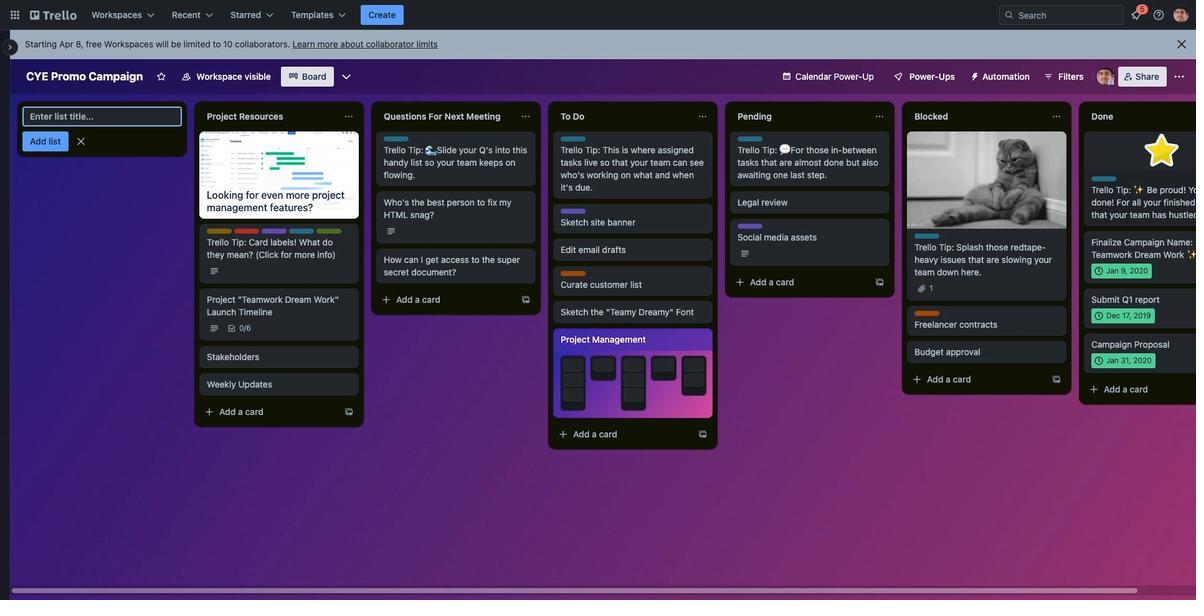Task type: vqa. For each thing, say whether or not it's contained in the screenshot.
Enter list title… text field
yes



Task type: locate. For each thing, give the bounding box(es) containing it.
sm image
[[965, 67, 983, 84]]

back to home image
[[30, 5, 77, 25]]

5 notifications image
[[1129, 7, 1144, 22]]

2 horizontal spatial color: purple, title: "design team" element
[[738, 224, 763, 229]]

1 vertical spatial create from template… image
[[698, 429, 708, 439]]

star image
[[1142, 131, 1182, 171]]

james peterson (jamespeterson93) image
[[1174, 7, 1189, 22]]

color: purple, title: "design team" element
[[561, 209, 586, 214], [738, 224, 763, 229], [262, 228, 287, 233]]

create from template… image
[[521, 295, 531, 305], [1052, 375, 1062, 384], [344, 407, 354, 417]]

1 horizontal spatial create from template… image
[[875, 277, 885, 287]]

None checkbox
[[1092, 264, 1152, 279], [1092, 308, 1155, 323], [1092, 264, 1152, 279], [1092, 308, 1155, 323]]

2 horizontal spatial create from template… image
[[1052, 375, 1062, 384]]

star or unstar board image
[[157, 72, 167, 82]]

create from template… image
[[875, 277, 885, 287], [698, 429, 708, 439]]

color: orange, title: "one more step" element
[[561, 271, 586, 276], [915, 311, 940, 316]]

None text field
[[199, 107, 339, 127], [376, 107, 516, 127], [730, 107, 870, 127], [1084, 107, 1197, 127], [199, 107, 339, 127], [376, 107, 516, 127], [730, 107, 870, 127], [1084, 107, 1197, 127]]

2 vertical spatial create from template… image
[[344, 407, 354, 417]]

0 horizontal spatial create from template… image
[[344, 407, 354, 417]]

0 vertical spatial color: orange, title: "one more step" element
[[561, 271, 586, 276]]

1 horizontal spatial color: orange, title: "one more step" element
[[915, 311, 940, 316]]

search image
[[1005, 10, 1015, 20]]

Board name text field
[[20, 67, 149, 87]]

0 vertical spatial create from template… image
[[521, 295, 531, 305]]

customize views image
[[340, 70, 353, 83]]

Enter list title… text field
[[22, 107, 182, 127]]

show menu image
[[1173, 70, 1186, 83]]

color: sky, title: "trello tip" element
[[384, 136, 409, 141], [561, 136, 586, 141], [738, 136, 763, 141], [1092, 176, 1117, 181], [289, 228, 314, 233], [915, 234, 940, 239]]

0 horizontal spatial color: orange, title: "one more step" element
[[561, 271, 586, 276]]

None checkbox
[[1092, 353, 1156, 368]]

None text field
[[553, 107, 693, 127], [907, 107, 1047, 127], [553, 107, 693, 127], [907, 107, 1047, 127]]



Task type: describe. For each thing, give the bounding box(es) containing it.
color: yellow, title: "copy request" element
[[207, 228, 232, 233]]

1 horizontal spatial create from template… image
[[521, 295, 531, 305]]

1 vertical spatial color: orange, title: "one more step" element
[[915, 311, 940, 316]]

0 horizontal spatial create from template… image
[[698, 429, 708, 439]]

primary element
[[0, 0, 1197, 30]]

open information menu image
[[1153, 9, 1165, 21]]

color: lime, title: "halp" element
[[317, 228, 342, 233]]

0 vertical spatial create from template… image
[[875, 277, 885, 287]]

1 horizontal spatial color: purple, title: "design team" element
[[561, 209, 586, 214]]

james peterson (jamespeterson93) image
[[1097, 68, 1115, 85]]

1 vertical spatial create from template… image
[[1052, 375, 1062, 384]]

color: red, title: "priority" element
[[234, 228, 259, 233]]

cancel list editing image
[[75, 135, 87, 148]]

0 horizontal spatial color: purple, title: "design team" element
[[262, 228, 287, 233]]

Search field
[[1015, 6, 1124, 24]]

this member is an admin of this board. image
[[1109, 80, 1114, 85]]



